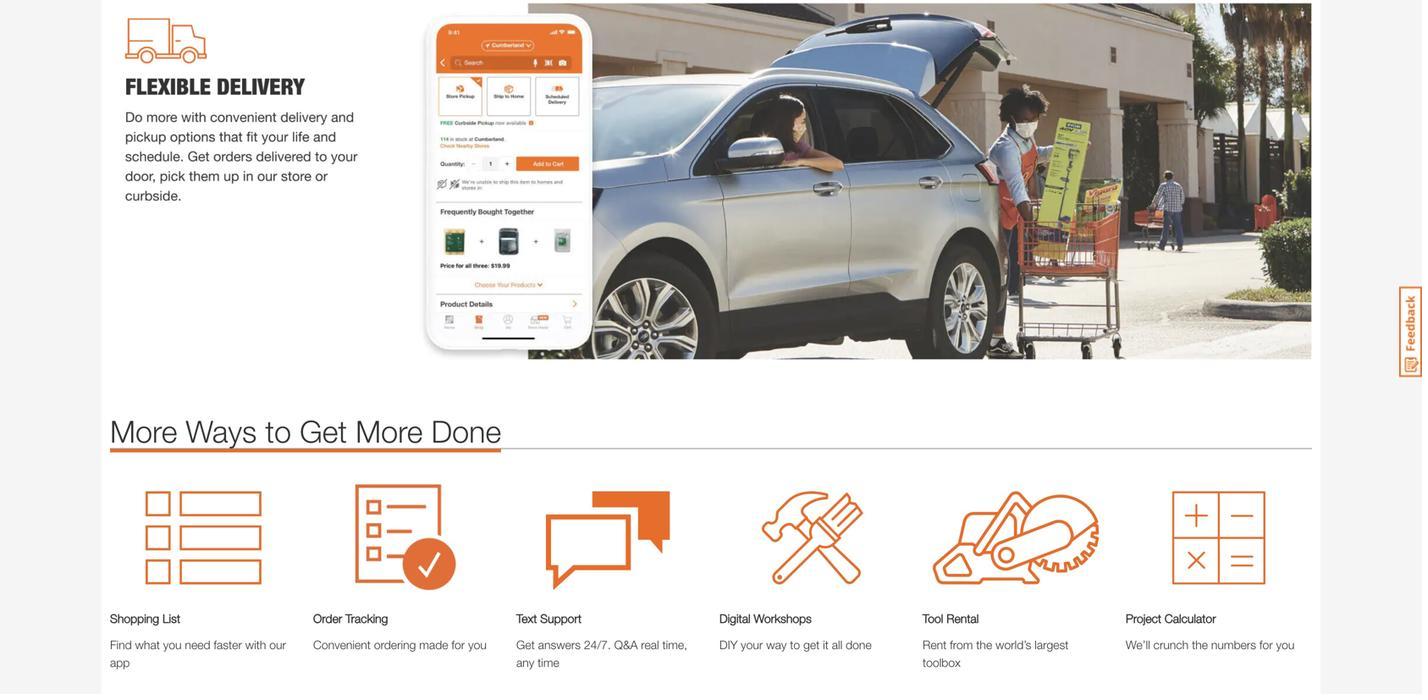 Task type: describe. For each thing, give the bounding box(es) containing it.
order tracking
[[313, 612, 388, 626]]

tracking
[[346, 612, 388, 626]]

crunch
[[1154, 638, 1189, 652]]

1 vertical spatial to
[[790, 638, 800, 652]]

app
[[110, 656, 130, 670]]

project calculator
[[1126, 612, 1216, 626]]

find
[[110, 638, 132, 652]]

you inside the find what you need faster with our app
[[163, 638, 182, 652]]

project
[[1126, 612, 1162, 626]]

list
[[163, 612, 180, 626]]

2 for from the left
[[452, 638, 465, 652]]

diy
[[720, 638, 738, 652]]

tool
[[923, 612, 943, 626]]

way
[[766, 638, 787, 652]]

the for crunch
[[1192, 638, 1208, 652]]

0 vertical spatial to
[[265, 413, 291, 449]]

calculator
[[1165, 612, 1216, 626]]

text
[[516, 612, 537, 626]]

text support
[[516, 612, 582, 626]]

faster
[[214, 638, 242, 652]]

real
[[641, 638, 659, 652]]

get
[[803, 638, 820, 652]]

shopping
[[110, 612, 159, 626]]

3 you from the left
[[468, 638, 487, 652]]

1 more from the left
[[110, 413, 177, 449]]

diy your way to get it all done
[[720, 638, 872, 652]]

rent from the world's largest toolbox
[[923, 638, 1069, 670]]

answers
[[538, 638, 581, 652]]

 image for we'll crunch the numbers for you
[[1126, 475, 1312, 602]]

from
[[950, 638, 973, 652]]

0 horizontal spatial get
[[300, 413, 347, 449]]

workshops
[[754, 612, 812, 626]]

more ways to get more done
[[110, 413, 501, 449]]

numbers
[[1211, 638, 1256, 652]]

support
[[540, 612, 582, 626]]

time
[[538, 656, 559, 670]]

we'll
[[1126, 638, 1150, 652]]

we'll crunch the numbers for you
[[1126, 638, 1295, 652]]

1 for from the left
[[1260, 638, 1273, 652]]

ways
[[186, 413, 257, 449]]

done
[[846, 638, 872, 652]]

ordering
[[374, 638, 416, 652]]

 image for convenient ordering made for you
[[313, 475, 499, 602]]

our
[[269, 638, 286, 652]]

the for from
[[976, 638, 992, 652]]



Task type: locate. For each thing, give the bounding box(es) containing it.
toolbox
[[923, 656, 961, 670]]

the down calculator
[[1192, 638, 1208, 652]]

digital
[[720, 612, 751, 626]]

with
[[245, 638, 266, 652]]

order
[[313, 612, 342, 626]]

24/7.
[[584, 638, 611, 652]]

get
[[300, 413, 347, 449], [516, 638, 535, 652]]

rental
[[947, 612, 979, 626]]

flexible delivery do more with convenient delivery and pickup options that fit your life and schedule. get orders delivered to your door, pick them up in our store or curbside. image
[[110, 3, 398, 310]]

more
[[110, 413, 177, 449], [356, 413, 423, 449]]

2 you from the left
[[1276, 638, 1295, 652]]

rent
[[923, 638, 947, 652]]

 image for rent from the world's largest toolbox
[[923, 475, 1109, 602]]

the right from
[[976, 638, 992, 652]]

world's
[[996, 638, 1031, 652]]

2 horizontal spatial you
[[1276, 638, 1295, 652]]

to right "ways" on the bottom of page
[[265, 413, 291, 449]]

for
[[1260, 638, 1273, 652], [452, 638, 465, 652]]

to
[[265, 413, 291, 449], [790, 638, 800, 652]]

 image for diy your way to get it all done
[[720, 475, 906, 602]]

1 horizontal spatial the
[[1192, 638, 1208, 652]]

time,
[[662, 638, 687, 652]]

largest
[[1035, 638, 1069, 652]]

done
[[431, 413, 501, 449]]

2 the from the left
[[1192, 638, 1208, 652]]

need
[[185, 638, 210, 652]]

1 vertical spatial get
[[516, 638, 535, 652]]

1 horizontal spatial for
[[1260, 638, 1273, 652]]

1 horizontal spatial you
[[468, 638, 487, 652]]

you
[[163, 638, 182, 652], [1276, 638, 1295, 652], [468, 638, 487, 652]]

more left "ways" on the bottom of page
[[110, 413, 177, 449]]

1 horizontal spatial get
[[516, 638, 535, 652]]

 image
[[415, 3, 1312, 359], [110, 475, 296, 602], [313, 475, 499, 602], [516, 475, 703, 602], [720, 475, 906, 602], [923, 475, 1109, 602], [1126, 475, 1312, 602]]

q&a
[[614, 638, 638, 652]]

2 more from the left
[[356, 413, 423, 449]]

your
[[741, 638, 763, 652]]

for right numbers
[[1260, 638, 1273, 652]]

all
[[832, 638, 843, 652]]

digital workshops
[[720, 612, 812, 626]]

any
[[516, 656, 534, 670]]

convenient ordering made for you
[[313, 638, 487, 652]]

0 horizontal spatial for
[[452, 638, 465, 652]]

convenient
[[313, 638, 371, 652]]

shopping list
[[110, 612, 180, 626]]

get answers 24/7. q&a real time, any time
[[516, 638, 687, 670]]

0 horizontal spatial you
[[163, 638, 182, 652]]

0 horizontal spatial the
[[976, 638, 992, 652]]

 image for find what you need faster with our app
[[110, 475, 296, 602]]

it
[[823, 638, 829, 652]]

1 the from the left
[[976, 638, 992, 652]]

you right numbers
[[1276, 638, 1295, 652]]

get inside get answers 24/7. q&a real time, any time
[[516, 638, 535, 652]]

 image for get answers 24/7. q&a real time, any time
[[516, 475, 703, 602]]

the
[[976, 638, 992, 652], [1192, 638, 1208, 652]]

1 you from the left
[[163, 638, 182, 652]]

more left done
[[356, 413, 423, 449]]

you right made
[[468, 638, 487, 652]]

feedback link image
[[1399, 286, 1422, 378]]

1 horizontal spatial to
[[790, 638, 800, 652]]

tool rental
[[923, 612, 979, 626]]

what
[[135, 638, 160, 652]]

to left the get
[[790, 638, 800, 652]]

for right made
[[452, 638, 465, 652]]

the inside the rent from the world's largest toolbox
[[976, 638, 992, 652]]

0 horizontal spatial to
[[265, 413, 291, 449]]

1 horizontal spatial more
[[356, 413, 423, 449]]

made
[[419, 638, 448, 652]]

0 horizontal spatial more
[[110, 413, 177, 449]]

you right the what
[[163, 638, 182, 652]]

find what you need faster with our app
[[110, 638, 286, 670]]

0 vertical spatial get
[[300, 413, 347, 449]]



Task type: vqa. For each thing, say whether or not it's contained in the screenshot.
CAN
no



